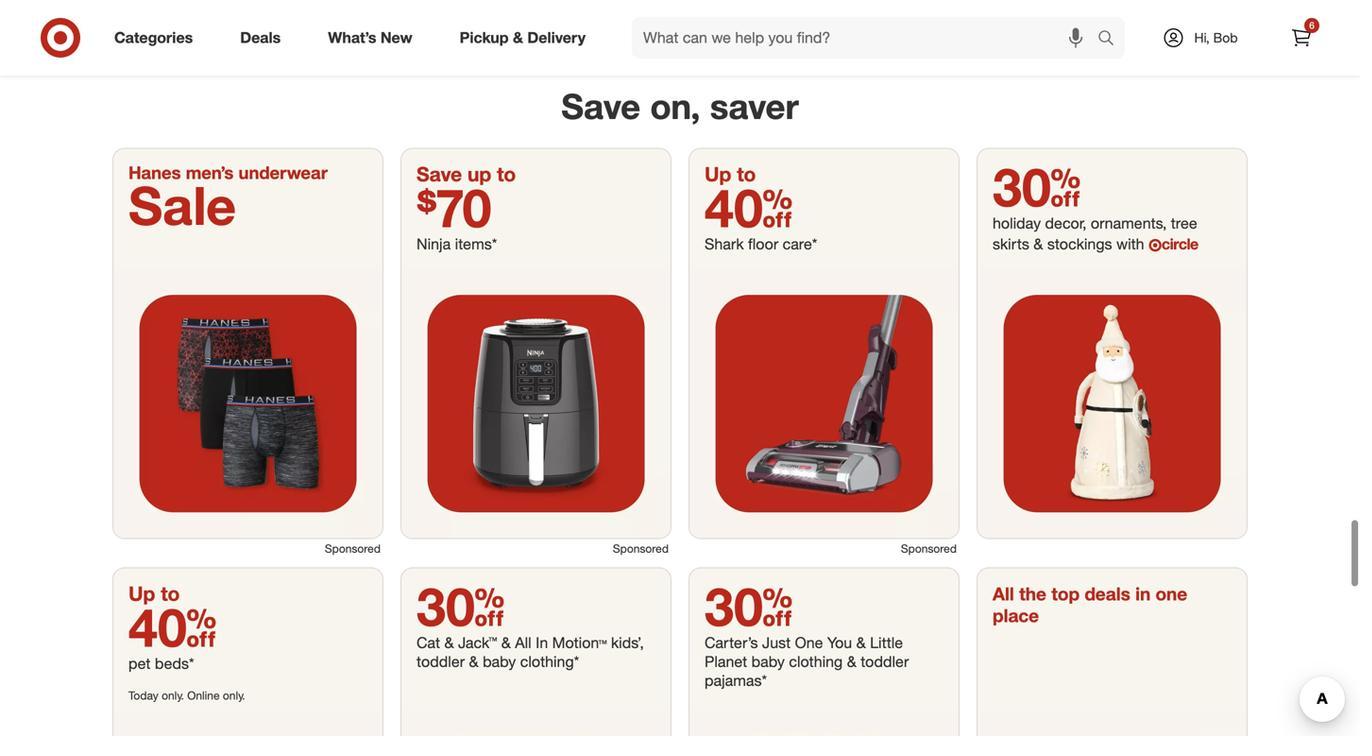 Task type: locate. For each thing, give the bounding box(es) containing it.
save left on,
[[562, 85, 641, 127]]

0 horizontal spatial up
[[129, 582, 155, 606]]

1 horizontal spatial 40
[[705, 175, 793, 240]]

2 horizontal spatial to
[[737, 162, 756, 186]]

shark
[[705, 235, 744, 253]]

all left in
[[515, 634, 532, 652]]

0 horizontal spatial ™
[[489, 634, 497, 652]]

stockings
[[1048, 235, 1113, 253]]

& right skirts
[[1034, 235, 1044, 253]]

30
[[993, 155, 1082, 219], [417, 574, 505, 639], [705, 574, 793, 639]]

just
[[763, 634, 791, 652]]

to down saver
[[737, 162, 756, 186]]

baby down the just
[[752, 653, 785, 671]]

you
[[828, 634, 853, 652]]

1 ™ from the left
[[489, 634, 497, 652]]

2 toddler from the left
[[861, 653, 910, 671]]

1 vertical spatial up to
[[129, 582, 180, 606]]

baby inside kids', toddler & baby clothing*
[[483, 653, 516, 671]]

only. right today
[[162, 689, 184, 703]]

30 inside the 30 carter's just one you & little planet baby clothing & toddler pajamas*
[[705, 574, 793, 639]]

1 horizontal spatial baby
[[752, 653, 785, 671]]

planet
[[705, 653, 748, 671]]

30 carter's just one you & little planet baby clothing & toddler pajamas*
[[705, 574, 910, 690]]

1 horizontal spatial up to
[[705, 162, 756, 186]]

to for pet beds*
[[161, 582, 180, 606]]

save left up at the left of the page
[[417, 162, 462, 186]]

all the top deals in one place
[[993, 583, 1188, 627]]

pet beds*
[[129, 655, 194, 673]]

save up to
[[417, 162, 516, 186]]

30 left in
[[417, 574, 505, 639]]

1 baby from the left
[[483, 653, 516, 671]]

1 horizontal spatial save
[[562, 85, 641, 127]]

to for shark floor care*
[[737, 162, 756, 186]]

hanes men's underwear
[[129, 162, 328, 183]]

up to up pet beds*
[[129, 582, 180, 606]]

1 vertical spatial save
[[417, 162, 462, 186]]

up
[[705, 162, 732, 186], [129, 582, 155, 606]]

all left the
[[993, 583, 1015, 605]]

0 vertical spatial up to
[[705, 162, 756, 186]]

0 vertical spatial up
[[705, 162, 732, 186]]

shark floor care*
[[705, 235, 818, 253]]

toddler down "cat" at the bottom left of page
[[417, 653, 465, 671]]

top
[[1052, 583, 1080, 605]]

what's new
[[328, 28, 413, 47]]

2 baby from the left
[[752, 653, 785, 671]]

& inside kids', toddler & baby clothing*
[[469, 653, 479, 671]]

only. right online
[[223, 689, 245, 703]]

40 for beds*
[[129, 595, 217, 659]]

1 toddler from the left
[[417, 653, 465, 671]]

hanes
[[129, 162, 181, 183]]

clothing
[[790, 653, 843, 671]]

in
[[536, 634, 548, 652]]

& down jack
[[469, 653, 479, 671]]

up to
[[705, 162, 756, 186], [129, 582, 180, 606]]

1 horizontal spatial 30
[[705, 574, 793, 639]]

0 horizontal spatial all
[[515, 634, 532, 652]]

today only. online only.
[[129, 689, 245, 703]]

1 horizontal spatial ™
[[599, 634, 607, 652]]

1 horizontal spatial toddler
[[861, 653, 910, 671]]

2 horizontal spatial 30
[[993, 155, 1082, 219]]

up to up shark
[[705, 162, 756, 186]]

0 horizontal spatial up to
[[129, 582, 180, 606]]

0 horizontal spatial toddler
[[417, 653, 465, 671]]

with
[[1117, 235, 1145, 253]]

0 horizontal spatial 30
[[417, 574, 505, 639]]

40 for floor
[[705, 175, 793, 240]]

ornaments,
[[1092, 214, 1168, 233]]

one
[[795, 634, 824, 652]]

floor
[[749, 235, 779, 253]]

30 up skirts
[[993, 155, 1082, 219]]

baby down 'cat & jack ™ & all in motion ™' at the left bottom of page
[[483, 653, 516, 671]]

beds*
[[155, 655, 194, 673]]

toddler down little
[[861, 653, 910, 671]]

to right up at the left of the page
[[497, 162, 516, 186]]

0 vertical spatial save
[[562, 85, 641, 127]]

& right jack
[[502, 634, 511, 652]]

toddler
[[417, 653, 465, 671], [861, 653, 910, 671]]

0 vertical spatial 40
[[705, 175, 793, 240]]

pickup & delivery
[[460, 28, 586, 47]]

hi,
[[1195, 29, 1210, 46]]

search button
[[1090, 17, 1135, 62]]

30 up planet
[[705, 574, 793, 639]]

0 horizontal spatial baby
[[483, 653, 516, 671]]

to up beds*
[[161, 582, 180, 606]]

up up shark
[[705, 162, 732, 186]]

1 vertical spatial 40
[[129, 595, 217, 659]]

1 horizontal spatial all
[[993, 583, 1015, 605]]

tree
[[1172, 214, 1198, 233]]

up for shark
[[705, 162, 732, 186]]

place
[[993, 605, 1040, 627]]

1 horizontal spatial only.
[[223, 689, 245, 703]]

save
[[562, 85, 641, 127], [417, 162, 462, 186]]

one
[[1156, 583, 1188, 605]]

&
[[513, 28, 524, 47], [1034, 235, 1044, 253], [445, 634, 454, 652], [502, 634, 511, 652], [857, 634, 866, 652], [469, 653, 479, 671], [847, 653, 857, 671]]

™ left in
[[489, 634, 497, 652]]

up for pet
[[129, 582, 155, 606]]

0 vertical spatial all
[[993, 583, 1015, 605]]

categories
[[114, 28, 193, 47]]

™ left kids',
[[599, 634, 607, 652]]

all inside all the top deals in one place
[[993, 583, 1015, 605]]

save for save up to
[[417, 162, 462, 186]]

save for save on, saver
[[562, 85, 641, 127]]

™
[[489, 634, 497, 652], [599, 634, 607, 652]]

up up pet
[[129, 582, 155, 606]]

ninja items*
[[417, 235, 498, 253]]

kids', toddler & baby clothing*
[[417, 634, 644, 671]]

1 vertical spatial up
[[129, 582, 155, 606]]

pajamas*
[[705, 672, 768, 690]]

motion
[[553, 634, 599, 652]]

to
[[497, 162, 516, 186], [737, 162, 756, 186], [161, 582, 180, 606]]

0 horizontal spatial save
[[417, 162, 462, 186]]

pickup
[[460, 28, 509, 47]]

1 horizontal spatial to
[[497, 162, 516, 186]]

up to for shark
[[705, 162, 756, 186]]

cat & jack ™ & all in motion ™
[[417, 634, 607, 652]]

all
[[993, 583, 1015, 605], [515, 634, 532, 652]]

only.
[[162, 689, 184, 703], [223, 689, 245, 703]]

1 horizontal spatial up
[[705, 162, 732, 186]]

circle
[[1162, 235, 1199, 253]]

baby
[[483, 653, 516, 671], [752, 653, 785, 671]]

30 for ™
[[417, 574, 505, 639]]

40
[[705, 175, 793, 240], [129, 595, 217, 659]]

0 horizontal spatial to
[[161, 582, 180, 606]]

0 horizontal spatial 40
[[129, 595, 217, 659]]

0 horizontal spatial only.
[[162, 689, 184, 703]]



Task type: vqa. For each thing, say whether or not it's contained in the screenshot.
circle
yes



Task type: describe. For each thing, give the bounding box(es) containing it.
& right pickup
[[513, 28, 524, 47]]

cat
[[417, 634, 440, 652]]

holiday
[[993, 214, 1042, 233]]

the
[[1020, 583, 1047, 605]]

baby inside the 30 carter's just one you & little planet baby clothing & toddler pajamas*
[[752, 653, 785, 671]]

skirts
[[993, 235, 1030, 253]]

What can we help you find? suggestions appear below search field
[[632, 17, 1103, 59]]

search
[[1090, 30, 1135, 49]]

30 for circle
[[993, 155, 1082, 219]]

toddler inside the 30 carter's just one you & little planet baby clothing & toddler pajamas*
[[861, 653, 910, 671]]

on,
[[651, 85, 701, 127]]

holiday decor, ornaments, tree skirts & stockings with
[[993, 214, 1198, 253]]

pickup & delivery link
[[444, 17, 610, 59]]

what's
[[328, 28, 377, 47]]

men's
[[186, 162, 234, 183]]

deals
[[240, 28, 281, 47]]

& down the you on the bottom of page
[[847, 653, 857, 671]]

underwear
[[239, 162, 328, 183]]

saver
[[710, 85, 799, 127]]

new
[[381, 28, 413, 47]]

6 link
[[1282, 17, 1323, 59]]

categories link
[[98, 17, 217, 59]]

save on, saver
[[562, 85, 799, 127]]

up
[[468, 162, 492, 186]]

care*
[[783, 235, 818, 253]]

& inside the holiday decor, ornaments, tree skirts & stockings with
[[1034, 235, 1044, 253]]

1 only. from the left
[[162, 689, 184, 703]]

pet
[[129, 655, 151, 673]]

$70
[[417, 175, 492, 240]]

2 only. from the left
[[223, 689, 245, 703]]

all the top deals in one place link
[[978, 569, 1248, 736]]

carousel region
[[113, 0, 1248, 69]]

bob
[[1214, 29, 1239, 46]]

items*
[[455, 235, 498, 253]]

today only! image
[[113, 710, 383, 736]]

toddler inside kids', toddler & baby clothing*
[[417, 653, 465, 671]]

2 ™ from the left
[[599, 634, 607, 652]]

& right the you on the bottom of page
[[857, 634, 866, 652]]

delivery
[[528, 28, 586, 47]]

sale
[[129, 173, 236, 237]]

today
[[129, 689, 159, 703]]

6
[[1310, 19, 1315, 31]]

clothing*
[[521, 653, 580, 671]]

1 vertical spatial all
[[515, 634, 532, 652]]

up to for pet
[[129, 582, 180, 606]]

in
[[1136, 583, 1151, 605]]

what's new link
[[312, 17, 436, 59]]

little
[[871, 634, 904, 652]]

& right "cat" at the bottom left of page
[[445, 634, 454, 652]]

deals link
[[224, 17, 305, 59]]

jack
[[458, 634, 489, 652]]

deals
[[1085, 583, 1131, 605]]

ninja
[[417, 235, 451, 253]]

carter's
[[705, 634, 758, 652]]

hi, bob
[[1195, 29, 1239, 46]]

online
[[187, 689, 220, 703]]

kids',
[[612, 634, 644, 652]]

decor,
[[1046, 214, 1087, 233]]



